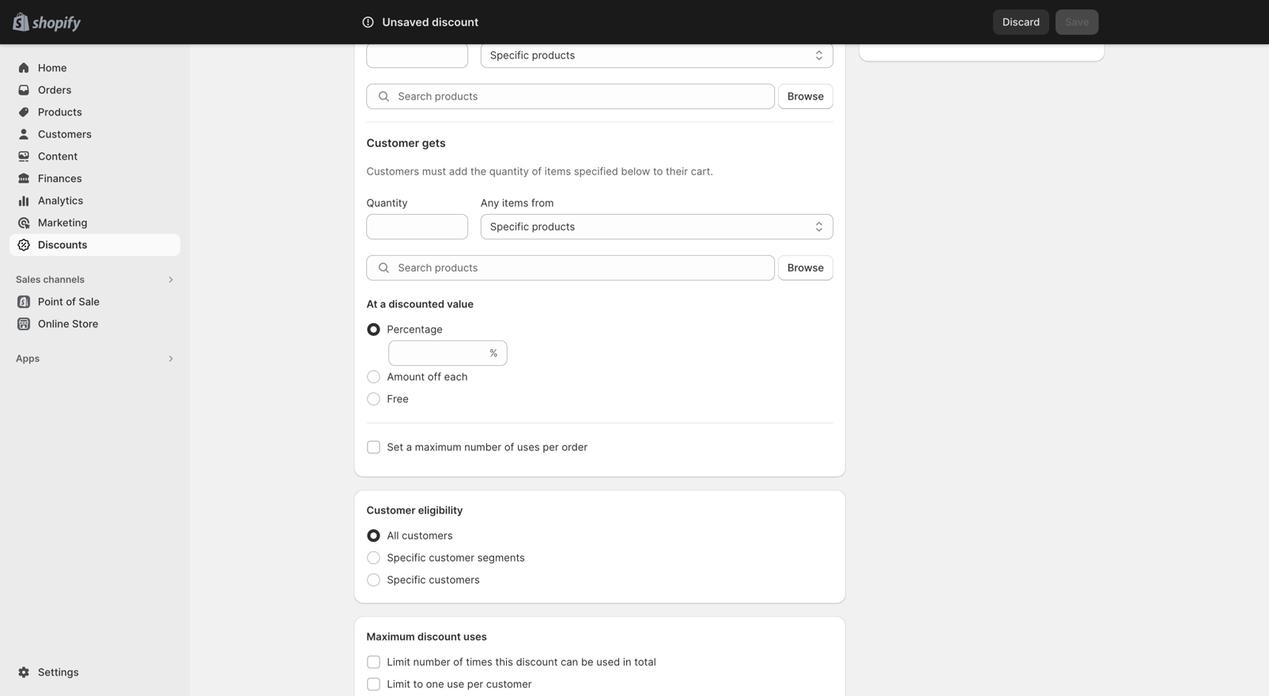 Task type: vqa. For each thing, say whether or not it's contained in the screenshot.
$)
no



Task type: locate. For each thing, give the bounding box(es) containing it.
from up search products text box
[[531, 25, 554, 38]]

1 horizontal spatial customers
[[366, 165, 419, 178]]

number
[[464, 441, 501, 453], [413, 656, 450, 669]]

to left one
[[413, 678, 423, 691]]

0 vertical spatial specific products
[[490, 49, 575, 61]]

quantity up quantity text box
[[366, 25, 408, 38]]

a
[[380, 298, 386, 310], [406, 441, 412, 453]]

0 vertical spatial a
[[380, 298, 386, 310]]

0 horizontal spatial point
[[38, 296, 63, 308]]

customer for customer gets
[[366, 136, 419, 150]]

settings link
[[9, 662, 180, 684]]

1 browse button from the top
[[778, 84, 834, 109]]

1 vertical spatial any items from
[[481, 197, 554, 209]]

maximum
[[366, 631, 415, 643]]

2 limit from the top
[[387, 678, 410, 691]]

products
[[38, 106, 82, 118]]

any right the search
[[481, 25, 499, 38]]

uses left the order
[[517, 441, 540, 453]]

0 vertical spatial point
[[892, 32, 917, 44]]

1 vertical spatial any
[[481, 197, 499, 209]]

sales
[[16, 274, 41, 285]]

sale
[[932, 32, 953, 44], [79, 296, 100, 308]]

1 browse from the top
[[788, 90, 824, 102]]

2 from from the top
[[531, 197, 554, 209]]

from
[[531, 25, 554, 38], [531, 197, 554, 209]]

quantity up quantity text field
[[366, 197, 408, 209]]

1 vertical spatial point of sale
[[38, 296, 100, 308]]

store
[[72, 318, 98, 330]]

orders link
[[9, 79, 180, 101]]

customer up specific customers
[[429, 552, 474, 564]]

customers
[[402, 530, 453, 542], [429, 574, 480, 586]]

to
[[653, 165, 663, 178], [413, 678, 423, 691]]

0 vertical spatial limit
[[387, 656, 410, 669]]

value
[[447, 298, 474, 310]]

discount for unsaved
[[432, 15, 479, 29]]

customers down the specific customer segments
[[429, 574, 480, 586]]

1 horizontal spatial customer
[[486, 678, 532, 691]]

customer up all
[[366, 504, 416, 517]]

specific products
[[490, 49, 575, 61], [490, 221, 575, 233]]

1 limit from the top
[[387, 656, 410, 669]]

browse button
[[778, 84, 834, 109], [778, 255, 834, 281]]

home
[[38, 62, 67, 74]]

specific products for quantity text box
[[490, 49, 575, 61]]

customers down customer gets
[[366, 165, 419, 178]]

amount
[[387, 371, 425, 383]]

1 horizontal spatial uses
[[517, 441, 540, 453]]

1 vertical spatial specific products
[[490, 221, 575, 233]]

number up one
[[413, 656, 450, 669]]

0 horizontal spatial point of sale
[[38, 296, 100, 308]]

1 quantity from the top
[[366, 25, 408, 38]]

2 browse from the top
[[788, 262, 824, 274]]

1 vertical spatial per
[[467, 678, 483, 691]]

specific products down customers must add the quantity of items specified below to their cart.
[[490, 221, 575, 233]]

1 horizontal spatial number
[[464, 441, 501, 453]]

1 horizontal spatial per
[[543, 441, 559, 453]]

1 any from the top
[[481, 25, 499, 38]]

1 vertical spatial browse
[[788, 262, 824, 274]]

use
[[447, 678, 464, 691]]

of
[[1030, 0, 1040, 12], [920, 32, 930, 44], [532, 165, 542, 178], [66, 296, 76, 308], [504, 441, 514, 453], [453, 656, 463, 669]]

products up search products text field
[[532, 221, 575, 233]]

1 vertical spatial to
[[413, 678, 423, 691]]

marketing link
[[9, 212, 180, 234]]

used
[[596, 656, 620, 669]]

0 vertical spatial customers
[[402, 530, 453, 542]]

1 vertical spatial browse button
[[778, 255, 834, 281]]

any items from down the quantity
[[481, 197, 554, 209]]

any
[[481, 25, 499, 38], [481, 197, 499, 209]]

0 horizontal spatial customer
[[429, 552, 474, 564]]

0 horizontal spatial a
[[380, 298, 386, 310]]

customer for customer eligibility
[[366, 504, 416, 517]]

quantity
[[366, 25, 408, 38], [366, 197, 408, 209]]

0 horizontal spatial sale
[[79, 296, 100, 308]]

per right use
[[467, 678, 483, 691]]

customer
[[429, 552, 474, 564], [486, 678, 532, 691]]

at
[[366, 298, 377, 310]]

0 vertical spatial customer
[[366, 136, 419, 150]]

gets
[[422, 136, 446, 150]]

1 vertical spatial sale
[[79, 296, 100, 308]]

total
[[634, 656, 656, 669]]

sales channels button
[[9, 269, 180, 291]]

limit down maximum
[[387, 656, 410, 669]]

customers for specific customers
[[429, 574, 480, 586]]

channels
[[43, 274, 85, 285]]

1 customer from the top
[[366, 136, 419, 150]]

2 any items from from the top
[[481, 197, 554, 209]]

a right set
[[406, 441, 412, 453]]

1 vertical spatial a
[[406, 441, 412, 453]]

customer down this
[[486, 678, 532, 691]]

0 vertical spatial items
[[502, 25, 528, 38]]

uses up times
[[463, 631, 487, 643]]

0 horizontal spatial number
[[413, 656, 450, 669]]

1 vertical spatial customers
[[366, 165, 419, 178]]

browse button for search products text field
[[778, 255, 834, 281]]

from down customers must add the quantity of items specified below to their cart.
[[531, 197, 554, 209]]

customer
[[366, 136, 419, 150], [366, 504, 416, 517]]

a for set
[[406, 441, 412, 453]]

each
[[444, 371, 468, 383]]

of inside 'button'
[[66, 296, 76, 308]]

customers for customers
[[38, 128, 92, 140]]

products
[[532, 49, 575, 61], [532, 221, 575, 233]]

1 horizontal spatial point
[[892, 32, 917, 44]]

1 products from the top
[[532, 49, 575, 61]]

0 vertical spatial browse
[[788, 90, 824, 102]]

any items from
[[481, 25, 554, 38], [481, 197, 554, 209]]

discount up one
[[417, 631, 461, 643]]

0 vertical spatial to
[[653, 165, 663, 178]]

0 horizontal spatial to
[[413, 678, 423, 691]]

1 specific products from the top
[[490, 49, 575, 61]]

limit for limit to one use per customer
[[387, 678, 410, 691]]

products up search products text box
[[532, 49, 575, 61]]

any items from right the search
[[481, 25, 554, 38]]

below
[[621, 165, 650, 178]]

%
[[489, 347, 498, 359]]

browse button for search products text box
[[778, 84, 834, 109]]

per
[[543, 441, 559, 453], [467, 678, 483, 691]]

browse
[[788, 90, 824, 102], [788, 262, 824, 274]]

0 vertical spatial sale
[[932, 32, 953, 44]]

0 horizontal spatial customers
[[38, 128, 92, 140]]

0 vertical spatial any
[[481, 25, 499, 38]]

0 vertical spatial any items from
[[481, 25, 554, 38]]

browse for search products text field
[[788, 262, 824, 274]]

discount
[[432, 15, 479, 29], [417, 631, 461, 643], [516, 656, 558, 669]]

to left the "their" in the right of the page
[[653, 165, 663, 178]]

0 vertical spatial customers
[[38, 128, 92, 140]]

0 vertical spatial point of sale
[[892, 32, 953, 44]]

1 vertical spatial quantity
[[366, 197, 408, 209]]

1 vertical spatial customers
[[429, 574, 480, 586]]

1 vertical spatial from
[[531, 197, 554, 209]]

cart.
[[691, 165, 713, 178]]

number right maximum
[[464, 441, 501, 453]]

customers link
[[9, 123, 180, 145]]

0 vertical spatial products
[[532, 49, 575, 61]]

1 from from the top
[[531, 25, 554, 38]]

0 vertical spatial quantity
[[366, 25, 408, 38]]

per left the order
[[543, 441, 559, 453]]

2 browse button from the top
[[778, 255, 834, 281]]

a right the at
[[380, 298, 386, 310]]

customers down customer eligibility
[[402, 530, 453, 542]]

items down the quantity
[[502, 197, 528, 209]]

this
[[495, 656, 513, 669]]

maximum discount uses
[[366, 631, 487, 643]]

1 vertical spatial products
[[532, 221, 575, 233]]

discount left can
[[516, 656, 558, 669]]

discount right unsaved
[[432, 15, 479, 29]]

1 vertical spatial limit
[[387, 678, 410, 691]]

limit left one
[[387, 678, 410, 691]]

0 vertical spatial browse button
[[778, 84, 834, 109]]

limit
[[387, 656, 410, 669], [387, 678, 410, 691]]

online store link
[[9, 313, 180, 335]]

point inside point of sale link
[[38, 296, 63, 308]]

1 vertical spatial customer
[[366, 504, 416, 517]]

be
[[581, 656, 593, 669]]

point of sale
[[892, 32, 953, 44], [38, 296, 100, 308]]

shopify image
[[32, 16, 81, 32]]

1 horizontal spatial a
[[406, 441, 412, 453]]

0 vertical spatial per
[[543, 441, 559, 453]]

uses
[[517, 441, 540, 453], [463, 631, 487, 643]]

0 horizontal spatial uses
[[463, 631, 487, 643]]

0 vertical spatial discount
[[432, 15, 479, 29]]

1 horizontal spatial sale
[[932, 32, 953, 44]]

2 vertical spatial items
[[502, 197, 528, 209]]

1 vertical spatial point
[[38, 296, 63, 308]]

1 vertical spatial discount
[[417, 631, 461, 643]]

customer left gets on the top
[[366, 136, 419, 150]]

customers down products
[[38, 128, 92, 140]]

items left 'specified'
[[545, 165, 571, 178]]

2 specific products from the top
[[490, 221, 575, 233]]

items right the search
[[502, 25, 528, 38]]

items
[[502, 25, 528, 38], [545, 165, 571, 178], [502, 197, 528, 209]]

customers must add the quantity of items specified below to their cart.
[[366, 165, 713, 178]]

must
[[422, 165, 446, 178]]

2 quantity from the top
[[366, 197, 408, 209]]

off
[[428, 371, 441, 383]]

2 products from the top
[[532, 221, 575, 233]]

Search products text field
[[398, 255, 775, 281]]

specific products up search products text box
[[490, 49, 575, 61]]

1 vertical spatial number
[[413, 656, 450, 669]]

2 customer from the top
[[366, 504, 416, 517]]

apps
[[16, 353, 40, 365]]

customers
[[38, 128, 92, 140], [366, 165, 419, 178]]

0 vertical spatial from
[[531, 25, 554, 38]]

specific products for quantity text field
[[490, 221, 575, 233]]

any down the
[[481, 197, 499, 209]]



Task type: describe. For each thing, give the bounding box(es) containing it.
point of sale inside 'button'
[[38, 296, 100, 308]]

discount for maximum
[[417, 631, 461, 643]]

limit number of times this discount can be used in total
[[387, 656, 656, 669]]

discounts
[[38, 239, 87, 251]]

save button
[[1056, 9, 1099, 35]]

save
[[1065, 16, 1089, 28]]

Quantity text field
[[366, 43, 468, 68]]

1 vertical spatial customer
[[486, 678, 532, 691]]

limit to one use per customer
[[387, 678, 532, 691]]

2 vertical spatial discount
[[516, 656, 558, 669]]

can
[[561, 656, 578, 669]]

sales channels
[[16, 274, 85, 285]]

segments
[[477, 552, 525, 564]]

order
[[562, 441, 588, 453]]

times
[[466, 656, 492, 669]]

customers for customers must add the quantity of items specified below to their cart.
[[366, 165, 419, 178]]

discounts link
[[9, 234, 180, 256]]

a for at
[[380, 298, 386, 310]]

quantity for quantity text field
[[366, 197, 408, 209]]

search button
[[405, 9, 864, 35]]

sale inside 'button'
[[79, 296, 100, 308]]

0 vertical spatial customer
[[429, 552, 474, 564]]

percentage
[[387, 323, 443, 336]]

analytics link
[[9, 190, 180, 212]]

1 any items from from the top
[[481, 25, 554, 38]]

point of sale link
[[9, 291, 180, 313]]

specific customers
[[387, 574, 480, 586]]

0
[[1021, 0, 1027, 12]]

add
[[449, 165, 468, 178]]

home link
[[9, 57, 180, 79]]

1
[[1043, 0, 1048, 12]]

0 horizontal spatial per
[[467, 678, 483, 691]]

0 vertical spatial uses
[[517, 441, 540, 453]]

content link
[[9, 145, 180, 168]]

unsaved
[[382, 15, 429, 29]]

unsaved discount
[[382, 15, 479, 29]]

customers for all customers
[[402, 530, 453, 542]]

set a maximum number of uses per order
[[387, 441, 588, 453]]

eligibility
[[418, 504, 463, 517]]

selected
[[1051, 0, 1092, 12]]

% text field
[[389, 341, 486, 366]]

point of sale button
[[0, 291, 190, 313]]

finances
[[38, 172, 82, 185]]

all customers
[[387, 530, 453, 542]]

specified
[[574, 165, 618, 178]]

online store button
[[0, 313, 190, 335]]

1 vertical spatial uses
[[463, 631, 487, 643]]

set
[[387, 441, 403, 453]]

finances link
[[9, 168, 180, 190]]

the
[[470, 165, 486, 178]]

1 horizontal spatial point of sale
[[892, 32, 953, 44]]

Quantity text field
[[366, 214, 468, 240]]

settings
[[38, 667, 79, 679]]

products for quantity text field
[[532, 221, 575, 233]]

0 vertical spatial number
[[464, 441, 501, 453]]

products link
[[9, 101, 180, 123]]

1 vertical spatial items
[[545, 165, 571, 178]]

all
[[387, 530, 399, 542]]

discard button
[[993, 9, 1049, 35]]

specific customer segments
[[387, 552, 525, 564]]

online store
[[38, 318, 98, 330]]

analytics
[[38, 195, 83, 207]]

their
[[666, 165, 688, 178]]

discard
[[1003, 16, 1040, 28]]

quantity for quantity text box
[[366, 25, 408, 38]]

search
[[431, 16, 465, 28]]

apps button
[[9, 348, 180, 370]]

at a discounted value
[[366, 298, 474, 310]]

limit for limit number of times this discount can be used in total
[[387, 656, 410, 669]]

0 of 1 selected
[[1021, 0, 1092, 12]]

browse for search products text box
[[788, 90, 824, 102]]

2 any from the top
[[481, 197, 499, 209]]

Search products text field
[[398, 84, 775, 109]]

in
[[623, 656, 631, 669]]

online
[[38, 318, 69, 330]]

marketing
[[38, 217, 87, 229]]

products for quantity text box
[[532, 49, 575, 61]]

orders
[[38, 84, 72, 96]]

amount off each
[[387, 371, 468, 383]]

content
[[38, 150, 78, 162]]

customer gets
[[366, 136, 446, 150]]

discounted
[[388, 298, 444, 310]]

one
[[426, 678, 444, 691]]

maximum
[[415, 441, 461, 453]]

customer eligibility
[[366, 504, 463, 517]]

1 horizontal spatial to
[[653, 165, 663, 178]]

quantity
[[489, 165, 529, 178]]

free
[[387, 393, 409, 405]]



